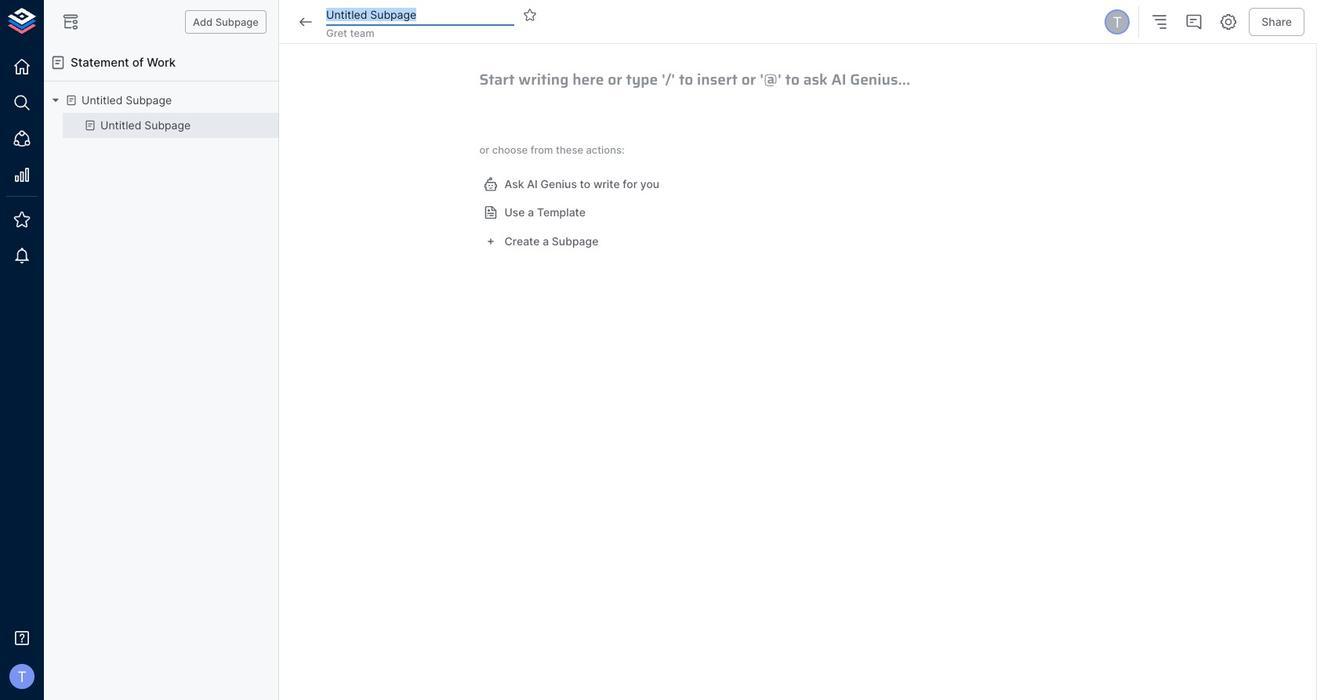 Task type: describe. For each thing, give the bounding box(es) containing it.
subpage inside "create a subpage" button
[[552, 234, 599, 247]]

for
[[623, 177, 637, 190]]

table of contents image
[[1150, 13, 1169, 31]]

subpage for add subpage button
[[215, 15, 259, 28]]

write
[[593, 177, 620, 190]]

a for create
[[543, 234, 549, 247]]

0 vertical spatial t button
[[1103, 7, 1132, 37]]

0 vertical spatial untitled subpage
[[82, 93, 172, 107]]

comments image
[[1185, 13, 1204, 31]]

these
[[556, 144, 583, 156]]

or
[[479, 144, 490, 156]]

subpage for the bottommost untitled subpage link
[[145, 119, 191, 132]]

to
[[580, 177, 591, 190]]

1 vertical spatial untitled subpage
[[100, 119, 191, 132]]

genius
[[541, 177, 577, 190]]

actions:
[[586, 144, 625, 156]]

team
[[350, 27, 375, 40]]

hide wiki image
[[61, 13, 80, 31]]

or choose from these actions:
[[479, 144, 625, 156]]

use
[[505, 205, 525, 219]]

add
[[193, 15, 213, 28]]

of
[[132, 55, 144, 70]]

use a template button
[[479, 198, 592, 227]]

favorite image
[[523, 8, 537, 22]]



Task type: locate. For each thing, give the bounding box(es) containing it.
statement
[[71, 55, 129, 70]]

1 vertical spatial a
[[543, 234, 549, 247]]

0 horizontal spatial t
[[17, 668, 27, 685]]

1 vertical spatial untitled
[[100, 119, 141, 132]]

t button
[[1103, 7, 1132, 37], [5, 659, 39, 694]]

subpage for the topmost untitled subpage link
[[126, 93, 172, 107]]

ask
[[505, 177, 524, 190]]

add subpage button
[[185, 10, 267, 34]]

statement of work link
[[44, 44, 279, 82]]

subpage down "of"
[[126, 93, 172, 107]]

use a template
[[505, 205, 586, 219]]

1 horizontal spatial t button
[[1103, 7, 1132, 37]]

ask ai genius to write for you button
[[479, 170, 666, 198]]

you
[[640, 177, 660, 190]]

untitled subpage down statement of work
[[82, 93, 172, 107]]

untitled subpage link
[[82, 93, 172, 108], [100, 118, 191, 133]]

untitled subpage
[[82, 93, 172, 107], [100, 119, 191, 132]]

a inside use a template button
[[528, 205, 534, 219]]

untitled subpage link down statement of work
[[82, 93, 172, 108]]

choose
[[492, 144, 528, 156]]

a for use
[[528, 205, 534, 219]]

template
[[537, 205, 586, 219]]

1 vertical spatial t
[[17, 668, 27, 685]]

work
[[147, 55, 176, 70]]

subpage down statement of work link
[[145, 119, 191, 132]]

0 horizontal spatial a
[[528, 205, 534, 219]]

t
[[1113, 13, 1122, 30], [17, 668, 27, 685]]

subpage down template
[[552, 234, 599, 247]]

untitled subpage down "of"
[[100, 119, 191, 132]]

go back image
[[296, 13, 315, 31]]

gret team link
[[326, 26, 375, 41]]

subpage
[[215, 15, 259, 28], [126, 93, 172, 107], [145, 119, 191, 132], [552, 234, 599, 247]]

ai
[[527, 177, 538, 190]]

create a subpage button
[[479, 227, 605, 256]]

1 vertical spatial t button
[[5, 659, 39, 694]]

a right create
[[543, 234, 549, 247]]

1 horizontal spatial a
[[543, 234, 549, 247]]

untitled
[[82, 93, 123, 107], [100, 119, 141, 132]]

settings image
[[1219, 13, 1238, 31]]

untitled for the topmost untitled subpage link
[[82, 93, 123, 107]]

subpage inside add subpage button
[[215, 15, 259, 28]]

untitled down statement of work
[[100, 119, 141, 132]]

1 horizontal spatial t
[[1113, 13, 1122, 30]]

a right use
[[528, 205, 534, 219]]

untitled for the bottommost untitled subpage link
[[100, 119, 141, 132]]

a
[[528, 205, 534, 219], [543, 234, 549, 247]]

create
[[505, 234, 540, 247]]

gret team
[[326, 27, 375, 40]]

a inside "create a subpage" button
[[543, 234, 549, 247]]

share
[[1262, 15, 1292, 28]]

untitled subpage link down "of"
[[100, 118, 191, 133]]

statement of work
[[71, 55, 176, 70]]

share button
[[1249, 8, 1305, 36]]

0 vertical spatial t
[[1113, 13, 1122, 30]]

add subpage
[[193, 15, 259, 28]]

None text field
[[326, 3, 514, 26]]

0 vertical spatial untitled
[[82, 93, 123, 107]]

untitled down statement
[[82, 93, 123, 107]]

0 vertical spatial a
[[528, 205, 534, 219]]

1 vertical spatial untitled subpage link
[[100, 118, 191, 133]]

0 horizontal spatial t button
[[5, 659, 39, 694]]

from
[[531, 144, 553, 156]]

0 vertical spatial untitled subpage link
[[82, 93, 172, 108]]

ask ai genius to write for you
[[505, 177, 660, 190]]

subpage right add
[[215, 15, 259, 28]]

gret
[[326, 27, 347, 40]]

create a subpage
[[505, 234, 599, 247]]



Task type: vqa. For each thing, say whether or not it's contained in the screenshot.
Untitled Subpage to the top
yes



